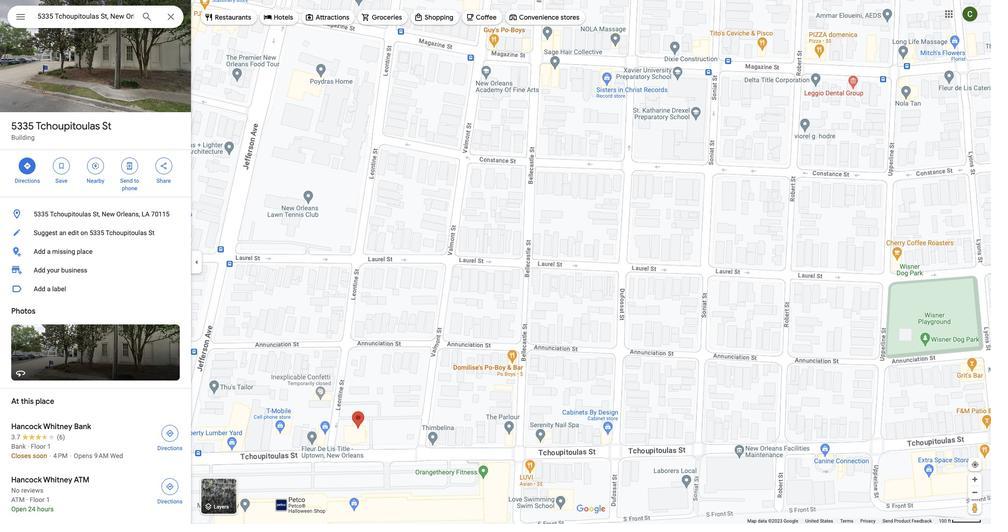 Task type: describe. For each thing, give the bounding box(es) containing it.
1 inside hancock whitney atm no reviews atm · floor 1 open 24 hours
[[46, 497, 50, 504]]

st inside "button"
[[149, 229, 155, 237]]

google maps element
[[0, 0, 991, 525]]

attractions
[[316, 13, 349, 22]]

edit
[[68, 229, 79, 237]]

whitney for bank
[[43, 423, 72, 432]]

100 ft button
[[939, 519, 981, 524]]

 search field
[[7, 6, 184, 30]]

convenience stores button
[[505, 6, 585, 29]]

united
[[806, 519, 819, 524]]

5335 for st
[[11, 120, 34, 133]]

layers
[[214, 505, 229, 511]]

©2023
[[768, 519, 783, 524]]

map
[[748, 519, 757, 524]]

hancock whitney bank
[[11, 423, 91, 432]]

shopping
[[425, 13, 454, 22]]

directions button for hancock whitney bank
[[152, 423, 188, 453]]

ft
[[948, 519, 951, 524]]

at this place
[[11, 398, 54, 407]]

your
[[47, 267, 60, 274]]


[[15, 10, 26, 23]]

business
[[61, 267, 87, 274]]

directions button for hancock whitney atm
[[152, 476, 188, 506]]

none field inside 5335 tchoupitoulas st, new orleans, la 70115 field
[[37, 11, 134, 22]]

3.7 stars 6 reviews image
[[11, 433, 65, 443]]

add a missing place button
[[0, 243, 191, 261]]

restaurants button
[[201, 6, 257, 29]]

floor inside hancock whitney atm no reviews atm · floor 1 open 24 hours
[[30, 497, 45, 504]]

from your device image
[[971, 461, 980, 470]]

 button
[[7, 6, 34, 30]]

1 inside bank · floor 1 closes soon ⋅ 4 pm ⋅ opens 9 am wed
[[47, 443, 51, 451]]


[[159, 161, 168, 171]]

hotels
[[274, 13, 293, 22]]

suggest
[[34, 229, 58, 237]]

nearby
[[87, 178, 104, 184]]

send for send product feedback
[[883, 519, 893, 524]]

st inside 5335 tchoupitoulas st building
[[102, 120, 111, 133]]

groceries
[[372, 13, 402, 22]]

(6)
[[57, 434, 65, 442]]

orleans,
[[116, 211, 140, 218]]

tchoupitoulas inside "button"
[[106, 229, 147, 237]]

0 horizontal spatial place
[[35, 398, 54, 407]]

suggest an edit on 5335 tchoupitoulas st button
[[0, 224, 191, 243]]

add your business link
[[0, 261, 191, 280]]

footer inside google maps 'element'
[[748, 519, 939, 525]]

new
[[102, 211, 115, 218]]

send to phone
[[120, 178, 139, 192]]

send product feedback button
[[883, 519, 932, 525]]

coffee button
[[462, 6, 502, 29]]

data
[[758, 519, 767, 524]]

zoom in image
[[972, 477, 979, 484]]

to
[[134, 178, 139, 184]]

actions for 5335 tchoupitoulas st region
[[0, 150, 191, 197]]

states
[[820, 519, 833, 524]]

send product feedback
[[883, 519, 932, 524]]

no
[[11, 487, 20, 495]]

add for add your business
[[34, 267, 45, 274]]

building
[[11, 134, 35, 141]]

feedback
[[912, 519, 932, 524]]

hotels button
[[260, 6, 299, 29]]

collapse side panel image
[[192, 257, 202, 268]]


[[23, 161, 32, 171]]

save
[[55, 178, 67, 184]]

tchoupitoulas for st,
[[50, 211, 91, 218]]

100 ft
[[939, 519, 951, 524]]

open
[[11, 506, 27, 514]]

soon
[[33, 453, 47, 460]]

5335 inside suggest an edit on 5335 tchoupitoulas st "button"
[[89, 229, 104, 237]]

missing
[[52, 248, 75, 256]]

5335 Tchoupitoulas St, New Orleans, LA 70115 field
[[7, 6, 184, 28]]

attractions button
[[302, 6, 355, 29]]

1 horizontal spatial bank
[[74, 423, 91, 432]]

5335 tchoupitoulas st main content
[[0, 0, 191, 525]]

privacy button
[[861, 519, 876, 525]]

share
[[157, 178, 171, 184]]

phone
[[122, 185, 137, 192]]

5335 tchoupitoulas st, new orleans, la 70115
[[34, 211, 170, 218]]



Task type: locate. For each thing, give the bounding box(es) containing it.
0 vertical spatial directions image
[[166, 430, 174, 438]]

1 vertical spatial send
[[883, 519, 893, 524]]

tchoupitoulas up edit
[[50, 211, 91, 218]]

·
[[27, 443, 29, 451], [26, 497, 28, 504]]

atm
[[74, 476, 89, 486], [11, 497, 25, 504]]

bank
[[74, 423, 91, 432], [11, 443, 26, 451]]

5335 up building
[[11, 120, 34, 133]]

send up phone
[[120, 178, 133, 184]]

zoom out image
[[972, 490, 979, 497]]

1 vertical spatial directions button
[[152, 476, 188, 506]]

la
[[142, 211, 150, 218]]

add a label
[[34, 286, 66, 293]]

add your business
[[34, 267, 87, 274]]

2 vertical spatial tchoupitoulas
[[106, 229, 147, 237]]

reviews
[[21, 487, 43, 495]]

1 vertical spatial tchoupitoulas
[[50, 211, 91, 218]]

⋅
[[49, 453, 52, 460], [69, 453, 72, 460]]

0 vertical spatial a
[[47, 248, 51, 256]]

0 vertical spatial whitney
[[43, 423, 72, 432]]

1 vertical spatial whitney
[[43, 476, 72, 486]]

0 vertical spatial ·
[[27, 443, 29, 451]]

a left label
[[47, 286, 51, 293]]

closes
[[11, 453, 31, 460]]

a left "missing"
[[47, 248, 51, 256]]

0 vertical spatial hancock
[[11, 423, 42, 432]]

2 vertical spatial directions
[[157, 499, 183, 506]]

product
[[894, 519, 911, 524]]

70115
[[151, 211, 170, 218]]

send for send to phone
[[120, 178, 133, 184]]

a for missing
[[47, 248, 51, 256]]

send left product
[[883, 519, 893, 524]]

floor down reviews
[[30, 497, 45, 504]]

terms
[[840, 519, 854, 524]]

atm up open
[[11, 497, 25, 504]]

floor inside bank · floor 1 closes soon ⋅ 4 pm ⋅ opens 9 am wed
[[31, 443, 46, 451]]

show street view coverage image
[[968, 502, 982, 516]]


[[91, 161, 100, 171]]

place inside button
[[77, 248, 93, 256]]

1 vertical spatial add
[[34, 267, 45, 274]]

hours
[[37, 506, 54, 514]]

hancock for hancock whitney bank
[[11, 423, 42, 432]]

restaurants
[[215, 13, 251, 22]]

100
[[939, 519, 947, 524]]

0 vertical spatial place
[[77, 248, 93, 256]]

5335
[[11, 120, 34, 133], [34, 211, 48, 218], [89, 229, 104, 237]]

0 vertical spatial 5335
[[11, 120, 34, 133]]

floor down 3.7 stars 6 reviews image
[[31, 443, 46, 451]]

0 vertical spatial add
[[34, 248, 45, 256]]

place right this
[[35, 398, 54, 407]]

tchoupitoulas for st
[[36, 120, 100, 133]]

tchoupitoulas down orleans,
[[106, 229, 147, 237]]

send inside send to phone
[[120, 178, 133, 184]]

2 add from the top
[[34, 267, 45, 274]]


[[125, 161, 134, 171]]

1
[[47, 443, 51, 451], [46, 497, 50, 504]]

5335 tchoupitoulas st, new orleans, la 70115 button
[[0, 205, 191, 224]]

2 directions button from the top
[[152, 476, 188, 506]]

map data ©2023 google
[[748, 519, 799, 524]]

1 a from the top
[[47, 248, 51, 256]]

st,
[[93, 211, 100, 218]]

1 vertical spatial 1
[[46, 497, 50, 504]]

add
[[34, 248, 45, 256], [34, 267, 45, 274], [34, 286, 45, 293]]

1 directions image from the top
[[166, 430, 174, 438]]

5335 right on
[[89, 229, 104, 237]]

footer containing map data ©2023 google
[[748, 519, 939, 525]]

5335 for st,
[[34, 211, 48, 218]]

at
[[11, 398, 19, 407]]

directions for hancock whitney bank
[[157, 446, 183, 452]]

a inside add a missing place button
[[47, 248, 51, 256]]

1 horizontal spatial send
[[883, 519, 893, 524]]

tchoupitoulas inside button
[[50, 211, 91, 218]]

0 vertical spatial directions button
[[152, 423, 188, 453]]

2 hancock from the top
[[11, 476, 42, 486]]

on
[[81, 229, 88, 237]]

this
[[21, 398, 34, 407]]

0 vertical spatial bank
[[74, 423, 91, 432]]

1 horizontal spatial ⋅
[[69, 453, 72, 460]]

1 vertical spatial st
[[149, 229, 155, 237]]

⋅ right the '4 pm'
[[69, 453, 72, 460]]

place
[[77, 248, 93, 256], [35, 398, 54, 407]]

0 horizontal spatial st
[[102, 120, 111, 133]]

9 am
[[94, 453, 109, 460]]

⋅ left the '4 pm'
[[49, 453, 52, 460]]

1 vertical spatial place
[[35, 398, 54, 407]]

1 whitney from the top
[[43, 423, 72, 432]]

1 directions button from the top
[[152, 423, 188, 453]]

· inside bank · floor 1 closes soon ⋅ 4 pm ⋅ opens 9 am wed
[[27, 443, 29, 451]]

1 up hours
[[46, 497, 50, 504]]

0 vertical spatial directions
[[15, 178, 40, 184]]

3.7
[[11, 434, 20, 442]]

3 add from the top
[[34, 286, 45, 293]]

directions inside actions for 5335 tchoupitoulas st region
[[15, 178, 40, 184]]

hancock
[[11, 423, 42, 432], [11, 476, 42, 486]]

add left 'your'
[[34, 267, 45, 274]]

2 vertical spatial add
[[34, 286, 45, 293]]

google account: christina overa  
(christinaovera9@gmail.com) image
[[963, 6, 978, 21]]

whitney for atm
[[43, 476, 72, 486]]

place down on
[[77, 248, 93, 256]]

2 ⋅ from the left
[[69, 453, 72, 460]]

0 horizontal spatial bank
[[11, 443, 26, 451]]

5335 tchoupitoulas st building
[[11, 120, 111, 141]]

1 down 3.7 stars 6 reviews image
[[47, 443, 51, 451]]

stores
[[561, 13, 580, 22]]

1 vertical spatial a
[[47, 286, 51, 293]]

convenience stores
[[519, 13, 580, 22]]

1 vertical spatial directions
[[157, 446, 183, 452]]

privacy
[[861, 519, 876, 524]]

a inside 'add a label' button
[[47, 286, 51, 293]]

bank up bank · floor 1 closes soon ⋅ 4 pm ⋅ opens 9 am wed
[[74, 423, 91, 432]]

0 horizontal spatial send
[[120, 178, 133, 184]]

5335 up suggest
[[34, 211, 48, 218]]

0 vertical spatial 1
[[47, 443, 51, 451]]

· inside hancock whitney atm no reviews atm · floor 1 open 24 hours
[[26, 497, 28, 504]]

tchoupitoulas inside 5335 tchoupitoulas st building
[[36, 120, 100, 133]]

· down reviews
[[26, 497, 28, 504]]

opens
[[74, 453, 92, 460]]

1 add from the top
[[34, 248, 45, 256]]

convenience
[[519, 13, 559, 22]]

a for label
[[47, 286, 51, 293]]

1 vertical spatial ·
[[26, 497, 28, 504]]

google
[[784, 519, 799, 524]]

add for add a missing place
[[34, 248, 45, 256]]

directions
[[15, 178, 40, 184], [157, 446, 183, 452], [157, 499, 183, 506]]

24
[[28, 506, 36, 514]]

whitney
[[43, 423, 72, 432], [43, 476, 72, 486]]

floor
[[31, 443, 46, 451], [30, 497, 45, 504]]

hancock whitney atm no reviews atm · floor 1 open 24 hours
[[11, 476, 89, 514]]

1 ⋅ from the left
[[49, 453, 52, 460]]

add for add a label
[[34, 286, 45, 293]]

add inside add your business link
[[34, 267, 45, 274]]

1 vertical spatial bank
[[11, 443, 26, 451]]

send inside button
[[883, 519, 893, 524]]

add inside 'add a label' button
[[34, 286, 45, 293]]

1 vertical spatial atm
[[11, 497, 25, 504]]

footer
[[748, 519, 939, 525]]

wed
[[110, 453, 123, 460]]

hancock up 3.7
[[11, 423, 42, 432]]

1 vertical spatial 5335
[[34, 211, 48, 218]]

united states button
[[806, 519, 833, 525]]

hancock for hancock whitney atm no reviews atm · floor 1 open 24 hours
[[11, 476, 42, 486]]

add down suggest
[[34, 248, 45, 256]]

whitney inside hancock whitney atm no reviews atm · floor 1 open 24 hours
[[43, 476, 72, 486]]

add a missing place
[[34, 248, 93, 256]]

0 vertical spatial tchoupitoulas
[[36, 120, 100, 133]]

terms button
[[840, 519, 854, 525]]

directions image
[[166, 430, 174, 438], [166, 483, 174, 492]]

tchoupitoulas up 
[[36, 120, 100, 133]]

0 vertical spatial st
[[102, 120, 111, 133]]

groceries button
[[358, 6, 408, 29]]

send
[[120, 178, 133, 184], [883, 519, 893, 524]]

atm down opens
[[74, 476, 89, 486]]

0 horizontal spatial ⋅
[[49, 453, 52, 460]]

0 vertical spatial floor
[[31, 443, 46, 451]]

1 vertical spatial directions image
[[166, 483, 174, 492]]

add a label button
[[0, 280, 191, 299]]

whitney down the '4 pm'
[[43, 476, 72, 486]]

2 vertical spatial 5335
[[89, 229, 104, 237]]

directions for hancock whitney atm
[[157, 499, 183, 506]]

photos
[[11, 307, 35, 317]]

1 vertical spatial hancock
[[11, 476, 42, 486]]

bank up closes
[[11, 443, 26, 451]]

1 vertical spatial floor
[[30, 497, 45, 504]]

0 vertical spatial send
[[120, 178, 133, 184]]

bank inside bank · floor 1 closes soon ⋅ 4 pm ⋅ opens 9 am wed
[[11, 443, 26, 451]]

add inside add a missing place button
[[34, 248, 45, 256]]

5335 inside 5335 tchoupitoulas st, new orleans, la 70115 button
[[34, 211, 48, 218]]

· up closes
[[27, 443, 29, 451]]

2 whitney from the top
[[43, 476, 72, 486]]

1 horizontal spatial atm
[[74, 476, 89, 486]]

hancock inside hancock whitney atm no reviews atm · floor 1 open 24 hours
[[11, 476, 42, 486]]

suggest an edit on 5335 tchoupitoulas st
[[34, 229, 155, 237]]

a
[[47, 248, 51, 256], [47, 286, 51, 293]]


[[57, 161, 66, 171]]

2 a from the top
[[47, 286, 51, 293]]

label
[[52, 286, 66, 293]]

bank · floor 1 closes soon ⋅ 4 pm ⋅ opens 9 am wed
[[11, 443, 123, 460]]

directions image for hancock whitney bank
[[166, 430, 174, 438]]

1 horizontal spatial place
[[77, 248, 93, 256]]

5335 inside 5335 tchoupitoulas st building
[[11, 120, 34, 133]]

4 pm
[[53, 453, 68, 460]]

0 vertical spatial atm
[[74, 476, 89, 486]]

add left label
[[34, 286, 45, 293]]

shopping button
[[411, 6, 459, 29]]

1 horizontal spatial st
[[149, 229, 155, 237]]

an
[[59, 229, 66, 237]]

0 horizontal spatial atm
[[11, 497, 25, 504]]

2 directions image from the top
[[166, 483, 174, 492]]

whitney up (6)
[[43, 423, 72, 432]]

coffee
[[476, 13, 497, 22]]

directions image for hancock whitney atm
[[166, 483, 174, 492]]

united states
[[806, 519, 833, 524]]

None field
[[37, 11, 134, 22]]

1 hancock from the top
[[11, 423, 42, 432]]

hancock up reviews
[[11, 476, 42, 486]]



Task type: vqa. For each thing, say whether or not it's contained in the screenshot.
'Send' within Send Directions To Your Phone button
no



